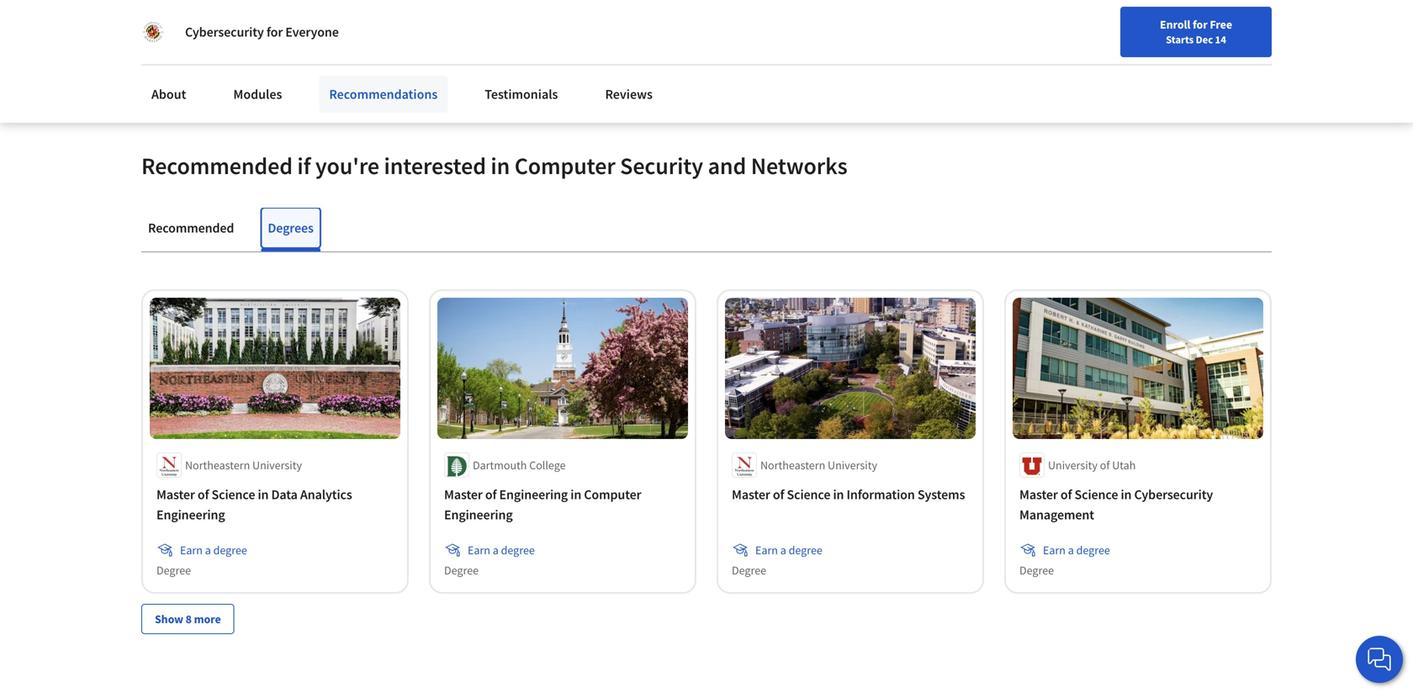 Task type: describe. For each thing, give the bounding box(es) containing it.
information
[[847, 486, 915, 503]]

about
[[151, 86, 186, 103]]

earn a degree for master of science in data analytics engineering
[[180, 542, 247, 558]]

a for master of science in information systems
[[780, 542, 786, 558]]

master of engineering in computer engineering
[[444, 486, 641, 523]]

degree for master of science in cybersecurity management
[[1020, 563, 1054, 578]]

data
[[271, 486, 298, 503]]

earn a degree for master of science in information systems
[[755, 542, 823, 558]]

science for data
[[212, 486, 255, 503]]

master for master of science in data analytics engineering
[[156, 486, 195, 503]]

master for master of science in cybersecurity management
[[1020, 486, 1058, 503]]

reviews link
[[595, 76, 663, 113]]

master for master of engineering in computer engineering
[[444, 486, 483, 503]]

degree for master of science in information systems
[[732, 563, 766, 578]]

earn for master of science in cybersecurity management
[[1043, 542, 1066, 558]]

3 university from the left
[[1048, 458, 1098, 473]]

earn for master of science in data analytics engineering
[[180, 542, 203, 558]]

everyone
[[285, 24, 339, 40]]

chat with us image
[[1366, 646, 1393, 673]]

utah
[[1112, 458, 1136, 473]]

degree for data
[[213, 542, 247, 558]]

engineering inside master of science in data analytics engineering
[[156, 506, 225, 523]]

14
[[1215, 33, 1226, 46]]

in for master of engineering in computer engineering
[[571, 486, 581, 503]]

for for free
[[1193, 17, 1208, 32]]

university of maryland, college park image
[[141, 20, 165, 44]]

degree for master of engineering in computer engineering
[[444, 563, 479, 578]]

degree for information
[[789, 542, 823, 558]]

testimonials
[[485, 86, 558, 103]]

in for master of science in cybersecurity management
[[1121, 486, 1132, 503]]

degree for cybersecurity
[[1076, 542, 1110, 558]]

in for master of science in data analytics engineering
[[258, 486, 269, 503]]

recommendation tabs tab list
[[141, 208, 1272, 252]]

of for master of engineering in computer engineering
[[485, 486, 497, 503]]

university for information
[[828, 458, 877, 473]]

systems
[[918, 486, 965, 503]]

starts
[[1166, 33, 1194, 46]]

earn for master of science in information systems
[[755, 542, 778, 558]]

computer inside master of engineering in computer engineering
[[584, 486, 641, 503]]

recommendations
[[329, 86, 438, 103]]

degree for master of science in data analytics engineering
[[156, 563, 191, 578]]

english
[[1091, 19, 1132, 36]]

northeastern for data
[[185, 458, 250, 473]]

a for master of engineering in computer engineering
[[493, 542, 499, 558]]

show notifications image
[[1186, 21, 1206, 41]]

earn for master of engineering in computer engineering
[[468, 542, 490, 558]]

science for cybersecurity
[[1075, 486, 1118, 503]]

degree for computer
[[501, 542, 535, 558]]

master of science in information systems link
[[732, 484, 969, 505]]

cybersecurity inside master of science in cybersecurity management
[[1134, 486, 1213, 503]]

master of engineering in computer engineering link
[[444, 484, 681, 525]]

0 vertical spatial cybersecurity
[[185, 24, 264, 40]]

a for master of science in data analytics engineering
[[205, 542, 211, 558]]

northeastern for information
[[761, 458, 825, 473]]

cybersecurity for everyone
[[185, 24, 339, 40]]

recommended if you're interested in computer security and networks
[[141, 151, 848, 181]]

show 8 more
[[155, 611, 221, 627]]



Task type: vqa. For each thing, say whether or not it's contained in the screenshot.
second science from left
yes



Task type: locate. For each thing, give the bounding box(es) containing it.
enroll for free starts dec 14
[[1160, 17, 1232, 46]]

master of science in cybersecurity management
[[1020, 486, 1213, 523]]

2 a from the left
[[493, 542, 499, 558]]

master for master of science in information systems
[[732, 486, 770, 503]]

1 earn a degree from the left
[[180, 542, 247, 558]]

1 button
[[1173, 11, 1220, 51]]

for left everyone
[[267, 24, 283, 40]]

science inside master of science in data analytics engineering
[[212, 486, 255, 503]]

4 degree from the left
[[1076, 542, 1110, 558]]

science left "data"
[[212, 486, 255, 503]]

2 earn a degree from the left
[[468, 542, 535, 558]]

3 earn from the left
[[755, 542, 778, 558]]

in
[[491, 151, 510, 181], [258, 486, 269, 503], [571, 486, 581, 503], [833, 486, 844, 503], [1121, 486, 1132, 503]]

degree
[[156, 563, 191, 578], [444, 563, 479, 578], [732, 563, 766, 578], [1020, 563, 1054, 578]]

2 northeastern from the left
[[761, 458, 825, 473]]

3 degree from the left
[[732, 563, 766, 578]]

for inside the enroll for free starts dec 14
[[1193, 17, 1208, 32]]

earn a degree for master of engineering in computer engineering
[[468, 542, 535, 558]]

0 horizontal spatial for
[[267, 24, 283, 40]]

earn a degree down master of science in data analytics engineering
[[180, 542, 247, 558]]

2 northeastern university from the left
[[761, 458, 877, 473]]

1 horizontal spatial university
[[828, 458, 877, 473]]

master inside master of engineering in computer engineering
[[444, 486, 483, 503]]

0 horizontal spatial northeastern university
[[185, 458, 302, 473]]

of
[[1100, 458, 1110, 473], [198, 486, 209, 503], [485, 486, 497, 503], [773, 486, 784, 503], [1061, 486, 1072, 503]]

english button
[[1060, 0, 1162, 55]]

science left information on the right
[[787, 486, 831, 503]]

3 a from the left
[[780, 542, 786, 558]]

recommended
[[141, 151, 293, 181], [148, 220, 234, 237]]

recommended inside "button"
[[148, 220, 234, 237]]

0 horizontal spatial science
[[212, 486, 255, 503]]

show
[[155, 611, 183, 627]]

1 vertical spatial computer
[[584, 486, 641, 503]]

master inside master of science in data analytics engineering
[[156, 486, 195, 503]]

of for master of science in cybersecurity management
[[1061, 486, 1072, 503]]

3 science from the left
[[1075, 486, 1118, 503]]

security
[[620, 151, 703, 181]]

cybersecurity up modules "link"
[[185, 24, 264, 40]]

earn a degree
[[180, 542, 247, 558], [468, 542, 535, 558], [755, 542, 823, 558], [1043, 542, 1110, 558]]

science
[[212, 486, 255, 503], [787, 486, 831, 503], [1075, 486, 1118, 503]]

modules
[[233, 86, 282, 103]]

4 master from the left
[[1020, 486, 1058, 503]]

recommended for recommended if you're interested in computer security and networks
[[141, 151, 293, 181]]

recommended button
[[141, 208, 241, 248]]

1 northeastern from the left
[[185, 458, 250, 473]]

modules link
[[223, 76, 292, 113]]

university for data
[[252, 458, 302, 473]]

computer
[[515, 151, 616, 181], [584, 486, 641, 503]]

in inside master of science in cybersecurity management
[[1121, 486, 1132, 503]]

1 degree from the left
[[213, 542, 247, 558]]

of inside master of engineering in computer engineering
[[485, 486, 497, 503]]

1 vertical spatial cybersecurity
[[1134, 486, 1213, 503]]

0 horizontal spatial university
[[252, 458, 302, 473]]

1 university from the left
[[252, 458, 302, 473]]

of for master of science in data analytics engineering
[[198, 486, 209, 503]]

enroll
[[1160, 17, 1191, 32]]

2 science from the left
[[787, 486, 831, 503]]

2 degree from the left
[[444, 563, 479, 578]]

northeastern university for data
[[185, 458, 302, 473]]

interested
[[384, 151, 486, 181]]

about link
[[141, 76, 196, 113]]

reviews
[[605, 86, 653, 103]]

college
[[529, 458, 566, 473]]

university
[[252, 458, 302, 473], [828, 458, 877, 473], [1048, 458, 1098, 473]]

recommended for recommended
[[148, 220, 234, 237]]

university up master of science in information systems link in the right of the page
[[828, 458, 877, 473]]

None search field
[[240, 11, 644, 44]]

4 earn from the left
[[1043, 542, 1066, 558]]

2 master from the left
[[444, 486, 483, 503]]

northeastern university up master of science in data analytics engineering
[[185, 458, 302, 473]]

1 degree from the left
[[156, 563, 191, 578]]

master of science in cybersecurity management link
[[1020, 484, 1257, 525]]

in inside master of science in data analytics engineering
[[258, 486, 269, 503]]

1 a from the left
[[205, 542, 211, 558]]

northeastern up master of science in information systems
[[761, 458, 825, 473]]

earn a degree down management
[[1043, 542, 1110, 558]]

1 science from the left
[[212, 486, 255, 503]]

degree down master of science in information systems
[[789, 542, 823, 558]]

engineering
[[499, 486, 568, 503], [156, 506, 225, 523], [444, 506, 513, 523]]

2 university from the left
[[828, 458, 877, 473]]

3 earn a degree from the left
[[755, 542, 823, 558]]

4 a from the left
[[1068, 542, 1074, 558]]

1 horizontal spatial northeastern
[[761, 458, 825, 473]]

4 degree from the left
[[1020, 563, 1054, 578]]

earn
[[180, 542, 203, 558], [468, 542, 490, 558], [755, 542, 778, 558], [1043, 542, 1066, 558]]

1 horizontal spatial northeastern university
[[761, 458, 877, 473]]

2 earn from the left
[[468, 542, 490, 558]]

cybersecurity
[[185, 24, 264, 40], [1134, 486, 1213, 503]]

0 vertical spatial computer
[[515, 151, 616, 181]]

networks
[[751, 151, 848, 181]]

university of utah
[[1048, 458, 1136, 473]]

science for information
[[787, 486, 831, 503]]

degree down management
[[1076, 542, 1110, 558]]

testimonials link
[[475, 76, 568, 113]]

earn a degree for master of science in cybersecurity management
[[1043, 542, 1110, 558]]

0 vertical spatial recommended
[[141, 151, 293, 181]]

master of science in data analytics engineering link
[[156, 484, 394, 525]]

master
[[156, 486, 195, 503], [444, 486, 483, 503], [732, 486, 770, 503], [1020, 486, 1058, 503]]

dartmouth
[[473, 458, 527, 473]]

northeastern up master of science in data analytics engineering
[[185, 458, 250, 473]]

dartmouth college
[[473, 458, 566, 473]]

university left utah
[[1048, 458, 1098, 473]]

1 horizontal spatial science
[[787, 486, 831, 503]]

2 horizontal spatial university
[[1048, 458, 1098, 473]]

more
[[194, 611, 221, 627]]

cybersecurity down utah
[[1134, 486, 1213, 503]]

for up dec
[[1193, 17, 1208, 32]]

3 master from the left
[[732, 486, 770, 503]]

northeastern university
[[185, 458, 302, 473], [761, 458, 877, 473]]

free
[[1210, 17, 1232, 32]]

1 vertical spatial recommended
[[148, 220, 234, 237]]

university up "data"
[[252, 458, 302, 473]]

of inside master of science in data analytics engineering
[[198, 486, 209, 503]]

management
[[1020, 506, 1094, 523]]

1 earn from the left
[[180, 542, 203, 558]]

a
[[205, 542, 211, 558], [493, 542, 499, 558], [780, 542, 786, 558], [1068, 542, 1074, 558]]

you're
[[315, 151, 379, 181]]

and
[[708, 151, 746, 181]]

earn a degree down master of science in information systems
[[755, 542, 823, 558]]

3 degree from the left
[[789, 542, 823, 558]]

1 horizontal spatial cybersecurity
[[1134, 486, 1213, 503]]

2 horizontal spatial science
[[1075, 486, 1118, 503]]

earn a degree down master of engineering in computer engineering
[[468, 542, 535, 558]]

degree down master of engineering in computer engineering
[[501, 542, 535, 558]]

master of science in information systems
[[732, 486, 965, 503]]

of for master of science in information systems
[[773, 486, 784, 503]]

in for master of science in information systems
[[833, 486, 844, 503]]

4 earn a degree from the left
[[1043, 542, 1110, 558]]

for
[[1193, 17, 1208, 32], [267, 24, 283, 40]]

science inside master of science in cybersecurity management
[[1075, 486, 1118, 503]]

northeastern
[[185, 458, 250, 473], [761, 458, 825, 473]]

dec
[[1196, 33, 1213, 46]]

northeastern university for information
[[761, 458, 877, 473]]

of for university of utah
[[1100, 458, 1110, 473]]

science down university of utah
[[1075, 486, 1118, 503]]

0 horizontal spatial northeastern
[[185, 458, 250, 473]]

recommendations link
[[319, 76, 448, 113]]

degrees button
[[261, 208, 320, 248]]

degree
[[213, 542, 247, 558], [501, 542, 535, 558], [789, 542, 823, 558], [1076, 542, 1110, 558]]

in inside master of engineering in computer engineering
[[571, 486, 581, 503]]

8
[[186, 611, 192, 627]]

of inside master of science in cybersecurity management
[[1061, 486, 1072, 503]]

analytics
[[300, 486, 352, 503]]

for for everyone
[[267, 24, 283, 40]]

a for master of science in cybersecurity management
[[1068, 542, 1074, 558]]

master inside master of science in cybersecurity management
[[1020, 486, 1058, 503]]

1
[[1201, 13, 1206, 27]]

2 degree from the left
[[501, 542, 535, 558]]

0 horizontal spatial cybersecurity
[[185, 24, 264, 40]]

show 8 more button
[[141, 604, 234, 634]]

if
[[297, 151, 311, 181]]

master of science in data analytics engineering
[[156, 486, 352, 523]]

collection element
[[131, 253, 1282, 661]]

northeastern university up master of science in information systems
[[761, 458, 877, 473]]

1 northeastern university from the left
[[185, 458, 302, 473]]

1 horizontal spatial for
[[1193, 17, 1208, 32]]

1 master from the left
[[156, 486, 195, 503]]

degree down master of science in data analytics engineering
[[213, 542, 247, 558]]

degrees
[[268, 220, 314, 237]]



